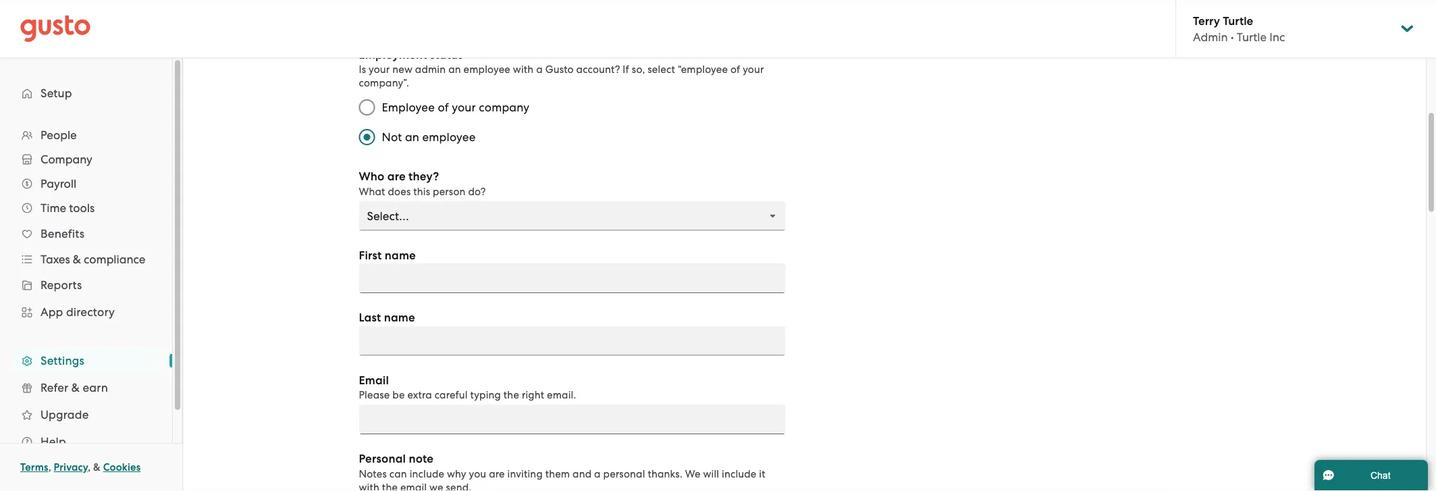Task type: locate. For each thing, give the bounding box(es) containing it.
1 horizontal spatial are
[[489, 468, 505, 480]]

1 vertical spatial the
[[382, 482, 398, 491]]

status
[[430, 48, 463, 62]]

an right not
[[405, 131, 420, 144]]

the
[[504, 389, 520, 401], [382, 482, 398, 491]]

send.
[[446, 482, 472, 491]]

them
[[546, 468, 570, 480]]

include up 'we'
[[410, 468, 445, 480]]

the left right
[[504, 389, 520, 401]]

of
[[731, 64, 741, 76], [438, 101, 449, 115]]

include
[[410, 468, 445, 480], [722, 468, 757, 480]]

your up company".
[[369, 64, 390, 76]]

turtle
[[1224, 14, 1254, 28], [1237, 30, 1267, 44]]

0 vertical spatial a
[[537, 64, 543, 76]]

, left privacy link
[[48, 461, 51, 474]]

extra
[[408, 389, 432, 401]]

1 horizontal spatial your
[[452, 101, 476, 115]]

0 vertical spatial employee
[[464, 64, 511, 76]]

not
[[382, 131, 402, 144]]

employee up company
[[464, 64, 511, 76]]

who are they? what does this person do?
[[359, 170, 486, 198]]

0 horizontal spatial include
[[410, 468, 445, 480]]

0 vertical spatial turtle
[[1224, 14, 1254, 28]]

name for first name
[[385, 249, 416, 262]]

your left company
[[452, 101, 476, 115]]

Employee of your company radio
[[352, 93, 382, 123]]

not an employee
[[382, 131, 476, 144]]

are
[[388, 170, 406, 184], [489, 468, 505, 480]]

employee of your company
[[382, 101, 530, 115]]

First name field
[[359, 264, 786, 294]]

setup
[[41, 86, 72, 100]]

employee down employee of your company
[[423, 131, 476, 144]]

it
[[760, 468, 766, 480]]

1 horizontal spatial an
[[449, 64, 461, 76]]

a right and
[[595, 468, 601, 480]]

"employee
[[678, 64, 728, 76]]

are right you
[[489, 468, 505, 480]]

settings link
[[14, 349, 159, 373]]

admin
[[1194, 30, 1229, 44]]

0 horizontal spatial the
[[382, 482, 398, 491]]

1 horizontal spatial ,
[[88, 461, 91, 474]]

& left cookies button
[[93, 461, 101, 474]]

1 horizontal spatial with
[[513, 64, 534, 76]]

typing
[[471, 389, 501, 401]]

1 horizontal spatial include
[[722, 468, 757, 480]]

settings
[[41, 354, 84, 367]]

0 horizontal spatial of
[[438, 101, 449, 115]]

1 horizontal spatial the
[[504, 389, 520, 401]]

0 horizontal spatial your
[[369, 64, 390, 76]]

0 vertical spatial are
[[388, 170, 406, 184]]

an
[[449, 64, 461, 76], [405, 131, 420, 144]]

name for last name
[[384, 311, 415, 325]]

0 vertical spatial &
[[73, 253, 81, 266]]

first
[[359, 249, 382, 262]]

&
[[73, 253, 81, 266], [71, 381, 80, 395], [93, 461, 101, 474]]

your
[[369, 64, 390, 76], [743, 64, 764, 76], [452, 101, 476, 115]]

upgrade link
[[14, 403, 159, 427]]

1 vertical spatial of
[[438, 101, 449, 115]]

company
[[41, 153, 92, 166]]

1 vertical spatial &
[[71, 381, 80, 395]]

the down the can
[[382, 482, 398, 491]]

& inside dropdown button
[[73, 253, 81, 266]]

app directory
[[41, 305, 115, 319]]

1 horizontal spatial a
[[595, 468, 601, 480]]

does
[[388, 186, 411, 198]]

a inside 'employment status is your new admin an employee with a gusto account? if so, select "employee of your company".'
[[537, 64, 543, 76]]

people
[[41, 128, 77, 142]]

an down status
[[449, 64, 461, 76]]

1 include from the left
[[410, 468, 445, 480]]

terms , privacy , & cookies
[[20, 461, 141, 474]]

with
[[513, 64, 534, 76], [359, 482, 380, 491]]

Not an employee radio
[[352, 123, 382, 152]]

1 horizontal spatial of
[[731, 64, 741, 76]]

a left gusto
[[537, 64, 543, 76]]

0 horizontal spatial ,
[[48, 461, 51, 474]]

1 vertical spatial employee
[[423, 131, 476, 144]]

1 vertical spatial with
[[359, 482, 380, 491]]

account?
[[577, 64, 620, 76]]

& right the taxes
[[73, 253, 81, 266]]

with left gusto
[[513, 64, 534, 76]]

name
[[385, 249, 416, 262], [384, 311, 415, 325]]

your right "employee
[[743, 64, 764, 76]]

& left earn
[[71, 381, 80, 395]]

select
[[648, 64, 676, 76]]

the inside email please be extra careful typing the right email.
[[504, 389, 520, 401]]

0 horizontal spatial a
[[537, 64, 543, 76]]

1 vertical spatial name
[[384, 311, 415, 325]]

personal
[[359, 452, 406, 466]]

careful
[[435, 389, 468, 401]]

of right "employee
[[731, 64, 741, 76]]

employee
[[464, 64, 511, 76], [423, 131, 476, 144]]

people button
[[14, 123, 159, 147]]

admin
[[415, 64, 446, 76]]

1 vertical spatial a
[[595, 468, 601, 480]]

list
[[0, 123, 172, 455]]

0 horizontal spatial are
[[388, 170, 406, 184]]

inc
[[1270, 30, 1286, 44]]

can
[[390, 468, 407, 480]]

0 vertical spatial the
[[504, 389, 520, 401]]

1 vertical spatial an
[[405, 131, 420, 144]]

turtle up •
[[1224, 14, 1254, 28]]

employee inside 'employment status is your new admin an employee with a gusto account? if so, select "employee of your company".'
[[464, 64, 511, 76]]

chat button
[[1315, 460, 1429, 491]]

payroll
[[41, 177, 76, 191]]

•
[[1231, 30, 1235, 44]]

will
[[704, 468, 720, 480]]

name right last
[[384, 311, 415, 325]]

employment status is your new admin an employee with a gusto account? if so, select "employee of your company".
[[359, 48, 764, 89]]

of inside 'employment status is your new admin an employee with a gusto account? if so, select "employee of your company".'
[[731, 64, 741, 76]]

name right first
[[385, 249, 416, 262]]

2 vertical spatial &
[[93, 461, 101, 474]]

employment
[[359, 48, 427, 62]]

we
[[430, 482, 444, 491]]

are inside who are they? what does this person do?
[[388, 170, 406, 184]]

0 vertical spatial an
[[449, 64, 461, 76]]

a
[[537, 64, 543, 76], [595, 468, 601, 480]]

0 vertical spatial of
[[731, 64, 741, 76]]

turtle right •
[[1237, 30, 1267, 44]]

cookies button
[[103, 459, 141, 476]]

0 vertical spatial name
[[385, 249, 416, 262]]

please
[[359, 389, 390, 401]]

app
[[41, 305, 63, 319]]

1 vertical spatial are
[[489, 468, 505, 480]]

with down notes
[[359, 482, 380, 491]]

include left it on the right of the page
[[722, 468, 757, 480]]

first name
[[359, 249, 416, 262]]

privacy link
[[54, 461, 88, 474]]

be
[[393, 389, 405, 401]]

home image
[[20, 15, 91, 42]]

0 vertical spatial with
[[513, 64, 534, 76]]

are up does
[[388, 170, 406, 184]]

0 horizontal spatial with
[[359, 482, 380, 491]]

of up "not an employee"
[[438, 101, 449, 115]]

, down the help link
[[88, 461, 91, 474]]



Task type: vqa. For each thing, say whether or not it's contained in the screenshot.
the middle Pay
no



Task type: describe. For each thing, give the bounding box(es) containing it.
upgrade
[[41, 408, 89, 422]]

1 vertical spatial turtle
[[1237, 30, 1267, 44]]

new
[[393, 64, 413, 76]]

help
[[41, 435, 66, 449]]

company".
[[359, 77, 409, 89]]

refer & earn
[[41, 381, 108, 395]]

reports
[[41, 278, 82, 292]]

the inside personal note notes can include why you are inviting them and a personal thanks. we will include it with the email we send.
[[382, 482, 398, 491]]

taxes & compliance
[[41, 253, 146, 266]]

an inside 'employment status is your new admin an employee with a gusto account? if so, select "employee of your company".'
[[449, 64, 461, 76]]

why
[[447, 468, 467, 480]]

last
[[359, 311, 381, 325]]

right
[[522, 389, 545, 401]]

with inside 'employment status is your new admin an employee with a gusto account? if so, select "employee of your company".'
[[513, 64, 534, 76]]

employee
[[382, 101, 435, 115]]

what
[[359, 186, 385, 198]]

& for compliance
[[73, 253, 81, 266]]

refer & earn link
[[14, 376, 159, 400]]

Last name field
[[359, 326, 786, 356]]

refer
[[41, 381, 68, 395]]

personal
[[604, 468, 646, 480]]

2 horizontal spatial your
[[743, 64, 764, 76]]

1 , from the left
[[48, 461, 51, 474]]

thanks.
[[648, 468, 683, 480]]

time tools
[[41, 201, 95, 215]]

email please be extra careful typing the right email.
[[359, 374, 577, 401]]

terms
[[20, 461, 48, 474]]

we
[[685, 468, 701, 480]]

compliance
[[84, 253, 146, 266]]

& for earn
[[71, 381, 80, 395]]

taxes
[[41, 253, 70, 266]]

taxes & compliance button
[[14, 247, 159, 272]]

gusto
[[546, 64, 574, 76]]

note
[[409, 452, 434, 466]]

do?
[[468, 186, 486, 198]]

tools
[[69, 201, 95, 215]]

is
[[359, 64, 366, 76]]

notes
[[359, 468, 387, 480]]

and
[[573, 468, 592, 480]]

this
[[414, 186, 430, 198]]

setup link
[[14, 81, 159, 105]]

email.
[[547, 389, 577, 401]]

reports link
[[14, 273, 159, 297]]

person
[[433, 186, 466, 198]]

0 horizontal spatial an
[[405, 131, 420, 144]]

benefits link
[[14, 222, 159, 246]]

personal note notes can include why you are inviting them and a personal thanks. we will include it with the email we send.
[[359, 452, 766, 491]]

2 include from the left
[[722, 468, 757, 480]]

cookies
[[103, 461, 141, 474]]

payroll button
[[14, 172, 159, 196]]

email
[[401, 482, 427, 491]]

if
[[623, 64, 630, 76]]

company
[[479, 101, 530, 115]]

are inside personal note notes can include why you are inviting them and a personal thanks. we will include it with the email we send.
[[489, 468, 505, 480]]

a inside personal note notes can include why you are inviting them and a personal thanks. we will include it with the email we send.
[[595, 468, 601, 480]]

privacy
[[54, 461, 88, 474]]

who
[[359, 170, 385, 184]]

terry turtle admin • turtle inc
[[1194, 14, 1286, 44]]

last name
[[359, 311, 415, 325]]

list containing people
[[0, 123, 172, 455]]

inviting
[[508, 468, 543, 480]]

directory
[[66, 305, 115, 319]]

Email field
[[359, 405, 786, 435]]

time
[[41, 201, 66, 215]]

they?
[[409, 170, 439, 184]]

terms link
[[20, 461, 48, 474]]

benefits
[[41, 227, 85, 240]]

time tools button
[[14, 196, 159, 220]]

so,
[[632, 64, 645, 76]]

company button
[[14, 147, 159, 172]]

2 , from the left
[[88, 461, 91, 474]]

chat
[[1371, 470, 1391, 481]]

help link
[[14, 430, 159, 454]]

you
[[469, 468, 487, 480]]

email
[[359, 374, 389, 387]]

app directory link
[[14, 300, 159, 324]]

with inside personal note notes can include why you are inviting them and a personal thanks. we will include it with the email we send.
[[359, 482, 380, 491]]

earn
[[83, 381, 108, 395]]

gusto navigation element
[[0, 58, 172, 477]]



